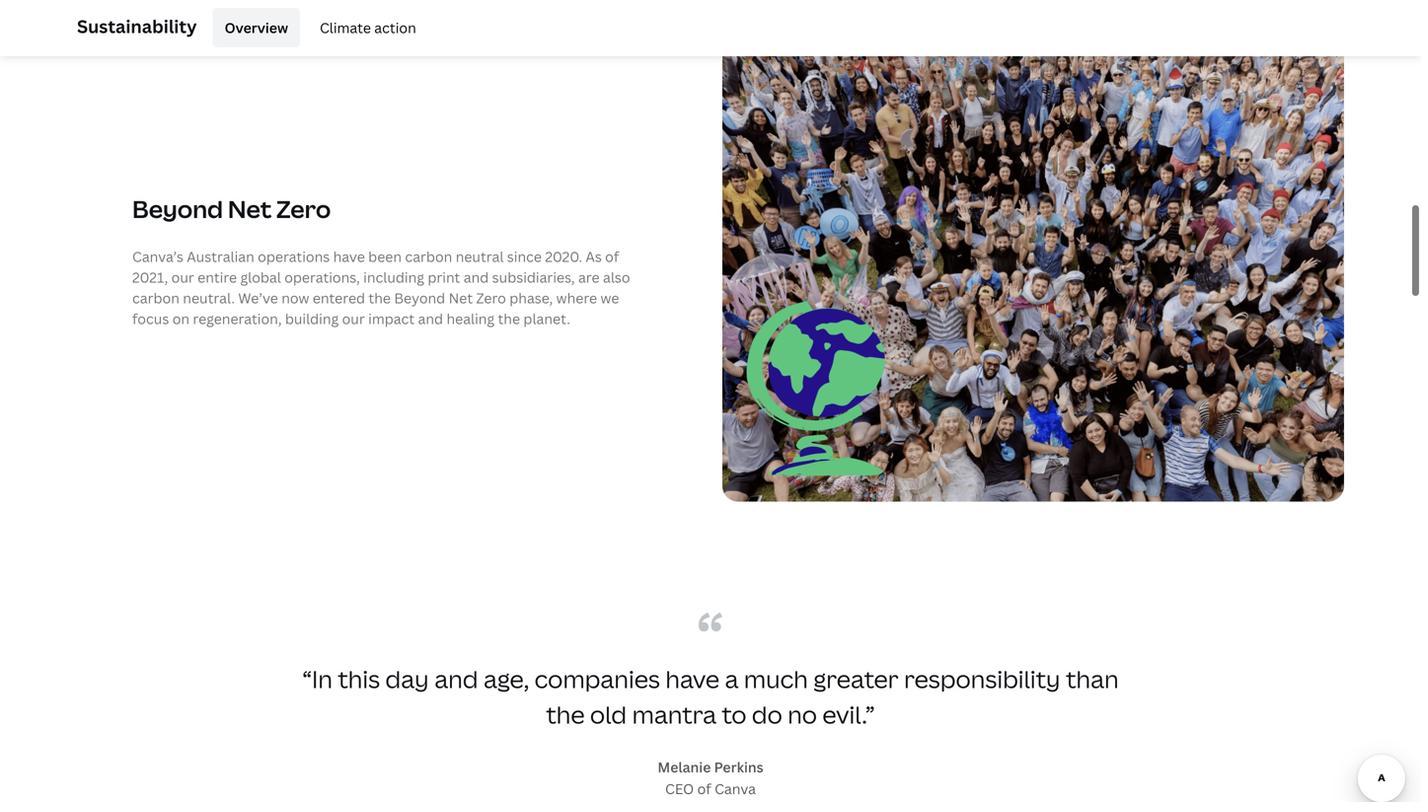Task type: locate. For each thing, give the bounding box(es) containing it.
the up impact
[[369, 287, 391, 306]]

1 horizontal spatial beyond
[[394, 287, 445, 306]]

have up operations,
[[333, 246, 365, 264]]

are
[[578, 266, 600, 285]]

building
[[285, 308, 339, 326]]

global
[[240, 266, 281, 285]]

also
[[603, 266, 630, 285]]

1 horizontal spatial carbon
[[405, 246, 452, 264]]

old
[[590, 697, 627, 729]]

have inside canva's australian operations have been carbon neutral since 2020. as of 2021, our entire global operations, including print and subsidiaries, are also carbon neutral. we've now entered the beyond net zero phase, where we focus on regeneration, building our impact and healing the planet.
[[333, 246, 365, 264]]

2 vertical spatial and
[[435, 661, 478, 693]]

planet.
[[524, 308, 570, 326]]

0 vertical spatial zero
[[277, 191, 331, 223]]

1 vertical spatial beyond
[[394, 287, 445, 306]]

1 horizontal spatial of
[[698, 778, 711, 797]]

operations,
[[285, 266, 360, 285]]

phase,
[[510, 287, 553, 306]]

print
[[428, 266, 460, 285]]

entire
[[198, 266, 237, 285]]

"in
[[302, 661, 333, 693]]

beyond
[[132, 191, 223, 223], [394, 287, 445, 306]]

melanie
[[658, 756, 711, 775]]

1 horizontal spatial our
[[342, 308, 365, 326]]

much
[[744, 661, 808, 693]]

been
[[368, 246, 402, 264]]

we
[[601, 287, 619, 306]]

net up australian
[[228, 191, 272, 223]]

the down the phase,
[[498, 308, 520, 326]]

0 vertical spatial have
[[333, 246, 365, 264]]

regeneration,
[[193, 308, 282, 326]]

beyond down print at the left top of page
[[394, 287, 445, 306]]

our down entered
[[342, 308, 365, 326]]

0 horizontal spatial zero
[[277, 191, 331, 223]]

carbon up focus
[[132, 287, 180, 306]]

beyond net zero
[[132, 191, 331, 223]]

menu bar
[[205, 8, 428, 47]]

1 horizontal spatial net
[[449, 287, 473, 306]]

greater
[[814, 661, 899, 693]]

zero inside canva's australian operations have been carbon neutral since 2020. as of 2021, our entire global operations, including print and subsidiaries, are also carbon neutral. we've now entered the beyond net zero phase, where we focus on regeneration, building our impact and healing the planet.
[[476, 287, 506, 306]]

1 vertical spatial of
[[698, 778, 711, 797]]

of right 'as'
[[605, 246, 619, 264]]

0 vertical spatial and
[[464, 266, 489, 285]]

0 horizontal spatial net
[[228, 191, 272, 223]]

2021,
[[132, 266, 168, 285]]

and right day
[[435, 661, 478, 693]]

sustainability
[[77, 14, 197, 38]]

do
[[752, 697, 783, 729]]

our down 'canva's' in the left of the page
[[171, 266, 194, 285]]

including
[[363, 266, 424, 285]]

0 horizontal spatial the
[[369, 287, 391, 306]]

quotation mark image
[[699, 610, 723, 630]]

we've
[[238, 287, 278, 306]]

of
[[605, 246, 619, 264], [698, 778, 711, 797]]

0 vertical spatial net
[[228, 191, 272, 223]]

impact
[[368, 308, 415, 326]]

0 vertical spatial carbon
[[405, 246, 452, 264]]

0 horizontal spatial our
[[171, 266, 194, 285]]

day
[[385, 661, 429, 693]]

1 horizontal spatial have
[[666, 661, 720, 693]]

0 vertical spatial beyond
[[132, 191, 223, 223]]

have left a at the right of the page
[[666, 661, 720, 693]]

2 horizontal spatial the
[[546, 697, 585, 729]]

0 horizontal spatial of
[[605, 246, 619, 264]]

have
[[333, 246, 365, 264], [666, 661, 720, 693]]

carbon up print at the left top of page
[[405, 246, 452, 264]]

net
[[228, 191, 272, 223], [449, 287, 473, 306]]

of right ceo
[[698, 778, 711, 797]]

action
[[374, 18, 416, 37]]

1 vertical spatial have
[[666, 661, 720, 693]]

and right impact
[[418, 308, 443, 326]]

1 horizontal spatial the
[[498, 308, 520, 326]]

0 horizontal spatial have
[[333, 246, 365, 264]]

and down the neutral
[[464, 266, 489, 285]]

net up the healing on the left top
[[449, 287, 473, 306]]

1 vertical spatial carbon
[[132, 287, 180, 306]]

carbon
[[405, 246, 452, 264], [132, 287, 180, 306]]

2020.
[[545, 246, 582, 264]]

net inside canva's australian operations have been carbon neutral since 2020. as of 2021, our entire global operations, including print and subsidiaries, are also carbon neutral. we've now entered the beyond net zero phase, where we focus on regeneration, building our impact and healing the planet.
[[449, 287, 473, 306]]

1 horizontal spatial zero
[[476, 287, 506, 306]]

and
[[464, 266, 489, 285], [418, 308, 443, 326], [435, 661, 478, 693]]

zero up the operations
[[277, 191, 331, 223]]

our
[[171, 266, 194, 285], [342, 308, 365, 326]]

the left "old"
[[546, 697, 585, 729]]

neutral
[[456, 246, 504, 264]]

beyond up 'canva's' in the left of the page
[[132, 191, 223, 223]]

the
[[369, 287, 391, 306], [498, 308, 520, 326], [546, 697, 585, 729]]

zero
[[277, 191, 331, 223], [476, 287, 506, 306]]

no
[[788, 697, 817, 729]]

1 vertical spatial zero
[[476, 287, 506, 306]]

zero up the healing on the left top
[[476, 287, 506, 306]]

evil."
[[823, 697, 875, 729]]

2 vertical spatial the
[[546, 697, 585, 729]]

1 vertical spatial net
[[449, 287, 473, 306]]

focus
[[132, 308, 169, 326]]

healing
[[447, 308, 495, 326]]

0 vertical spatial of
[[605, 246, 619, 264]]



Task type: describe. For each thing, give the bounding box(es) containing it.
overview link
[[213, 8, 300, 47]]

mantra
[[632, 697, 717, 729]]

this
[[338, 661, 380, 693]]

perkins
[[714, 756, 764, 775]]

operations
[[258, 246, 330, 264]]

canva community photo image
[[723, 33, 1345, 500]]

overview
[[225, 18, 288, 37]]

1 vertical spatial the
[[498, 308, 520, 326]]

canva
[[715, 778, 756, 797]]

0 vertical spatial the
[[369, 287, 391, 306]]

companies
[[535, 661, 660, 693]]

a
[[725, 661, 739, 693]]

ceo
[[665, 778, 694, 797]]

now
[[282, 287, 309, 306]]

climate
[[320, 18, 371, 37]]

age,
[[484, 661, 529, 693]]

1 vertical spatial and
[[418, 308, 443, 326]]

the inside "in this day and age, companies have a much greater responsibility than the old mantra to do no evil."
[[546, 697, 585, 729]]

to
[[722, 697, 747, 729]]

menu bar containing overview
[[205, 8, 428, 47]]

as
[[586, 246, 602, 264]]

australian
[[187, 246, 254, 264]]

1 vertical spatial our
[[342, 308, 365, 326]]

0 horizontal spatial beyond
[[132, 191, 223, 223]]

and inside "in this day and age, companies have a much greater responsibility than the old mantra to do no evil."
[[435, 661, 478, 693]]

of inside canva's australian operations have been carbon neutral since 2020. as of 2021, our entire global operations, including print and subsidiaries, are also carbon neutral. we've now entered the beyond net zero phase, where we focus on regeneration, building our impact and healing the planet.
[[605, 246, 619, 264]]

climate action
[[320, 18, 416, 37]]

on
[[172, 308, 190, 326]]

entered
[[313, 287, 365, 306]]

0 horizontal spatial carbon
[[132, 287, 180, 306]]

have inside "in this day and age, companies have a much greater responsibility than the old mantra to do no evil."
[[666, 661, 720, 693]]

subsidiaries,
[[492, 266, 575, 285]]

than
[[1066, 661, 1119, 693]]

beyond inside canva's australian operations have been carbon neutral since 2020. as of 2021, our entire global operations, including print and subsidiaries, are also carbon neutral. we've now entered the beyond net zero phase, where we focus on regeneration, building our impact and healing the planet.
[[394, 287, 445, 306]]

of inside "melanie perkins ceo of canva"
[[698, 778, 711, 797]]

canva's australian operations have been carbon neutral since 2020. as of 2021, our entire global operations, including print and subsidiaries, are also carbon neutral. we've now entered the beyond net zero phase, where we focus on regeneration, building our impact and healing the planet.
[[132, 246, 630, 326]]

where
[[556, 287, 597, 306]]

neutral.
[[183, 287, 235, 306]]

since
[[507, 246, 542, 264]]

0 vertical spatial our
[[171, 266, 194, 285]]

climate action link
[[308, 8, 428, 47]]

canva's
[[132, 246, 183, 264]]

"in this day and age, companies have a much greater responsibility than the old mantra to do no evil."
[[302, 661, 1119, 729]]

melanie perkins ceo of canva
[[658, 756, 764, 797]]

responsibility
[[904, 661, 1061, 693]]



Task type: vqa. For each thing, say whether or not it's contained in the screenshot.
work.
no



